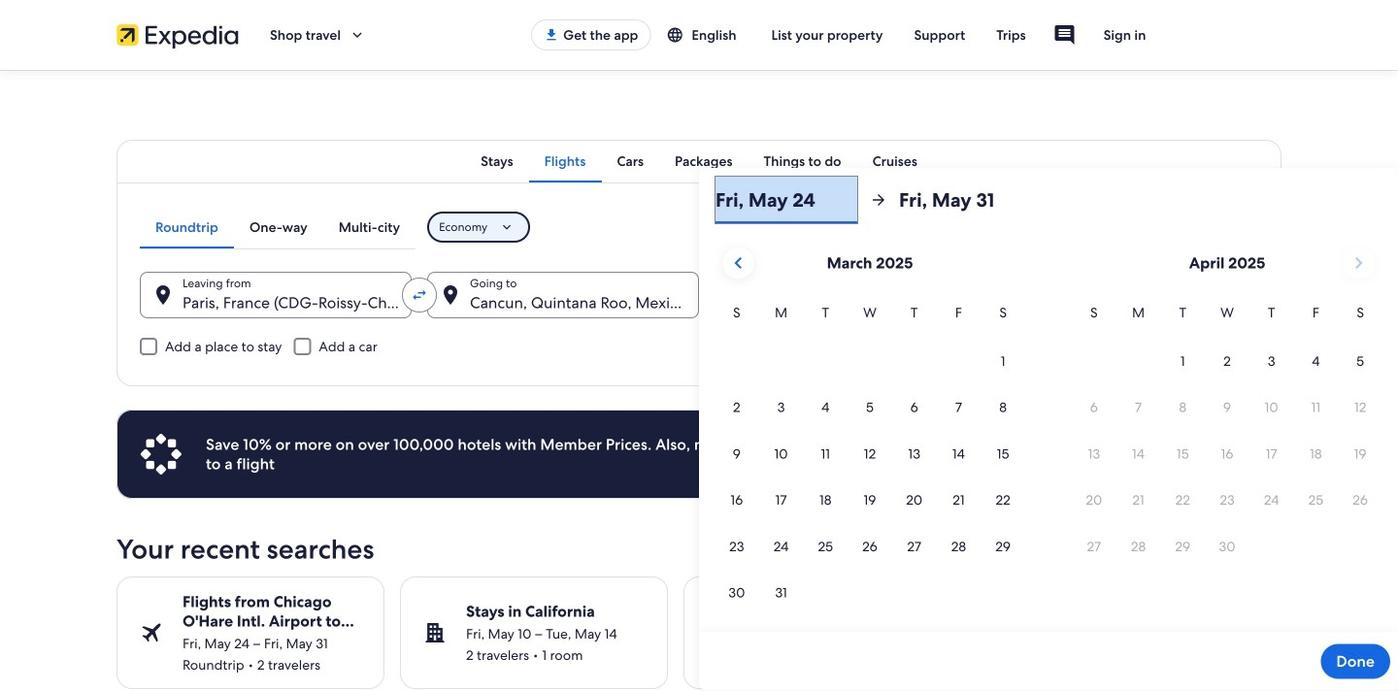 Task type: vqa. For each thing, say whether or not it's contained in the screenshot.
More travel image
no



Task type: locate. For each thing, give the bounding box(es) containing it.
0 vertical spatial tab list
[[117, 140, 1282, 183]]

stays image
[[424, 622, 447, 645], [991, 622, 1014, 645], [1274, 622, 1298, 645]]

0 horizontal spatial stays image
[[424, 622, 447, 645]]

main content
[[0, 70, 1399, 692]]

2 horizontal spatial stays image
[[1274, 622, 1298, 645]]

1 horizontal spatial stays image
[[991, 622, 1014, 645]]

flights image
[[140, 622, 163, 645]]

tab list
[[117, 140, 1282, 183], [140, 206, 416, 249]]

communication center icon image
[[1054, 23, 1077, 47]]

swap origin and destination values image
[[411, 287, 428, 304]]

application
[[715, 240, 1383, 617]]

stays image
[[707, 622, 730, 645]]



Task type: describe. For each thing, give the bounding box(es) containing it.
download the app button image
[[544, 27, 560, 43]]

expedia logo image
[[117, 21, 239, 49]]

show next search image
[[1271, 622, 1294, 645]]

march 2025 element
[[715, 302, 1026, 617]]

1 vertical spatial tab list
[[140, 206, 416, 249]]

april 2025 element
[[1072, 302, 1383, 571]]

trailing image
[[349, 26, 366, 44]]

small image
[[667, 26, 684, 44]]

2 stays image from the left
[[991, 622, 1014, 645]]

next month image
[[1348, 252, 1371, 275]]

3 stays image from the left
[[1274, 622, 1298, 645]]

directional image
[[870, 191, 888, 209]]

previous month image
[[727, 252, 750, 275]]

1 stays image from the left
[[424, 622, 447, 645]]



